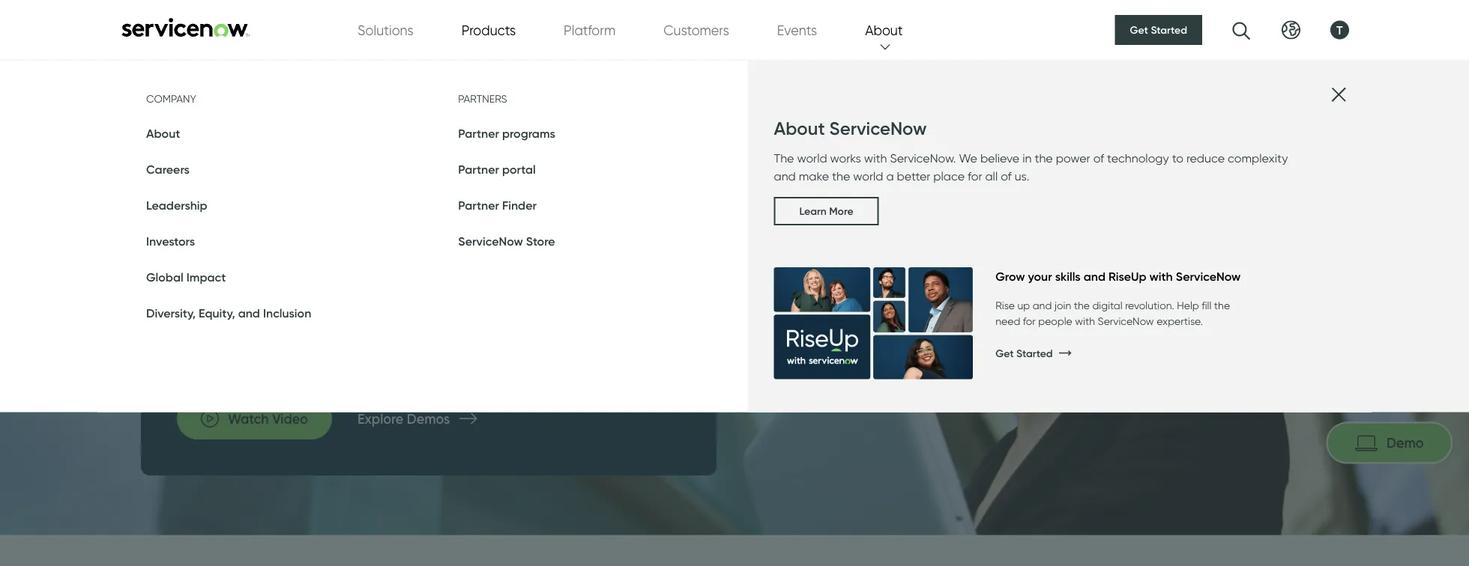 Task type: describe. For each thing, give the bounding box(es) containing it.
partner for partner portal
[[458, 162, 499, 177]]

servicenow.
[[890, 151, 957, 165]]

technology
[[1108, 151, 1170, 165]]

programs
[[502, 126, 556, 141]]

1 horizontal spatial started
[[1151, 24, 1188, 36]]

with inside rise up and join the digital revolution. help fill the need for people with servicenow expertise.
[[1076, 315, 1096, 328]]

leadership link
[[146, 198, 207, 213]]

the right in
[[1035, 151, 1053, 165]]

grow your skills and riseup with servicenow
[[996, 269, 1241, 284]]

your
[[1028, 269, 1053, 284]]

partner programs
[[458, 126, 556, 141]]

0 horizontal spatial started
[[1017, 347, 1053, 360]]

solutions button
[[358, 20, 414, 40]]

and right skills
[[1084, 269, 1106, 284]]

0 vertical spatial get
[[1131, 24, 1149, 36]]

1 vertical spatial with
[[1150, 269, 1173, 284]]

servicenow image
[[120, 18, 251, 37]]

rise up and join the digital revolution. help fill the need for people with servicenow expertise.
[[996, 299, 1231, 328]]

believe
[[981, 151, 1020, 165]]

a
[[887, 169, 894, 183]]

in
[[1023, 151, 1032, 165]]

riseup
[[1109, 269, 1147, 284]]

partner for partner programs
[[458, 126, 499, 141]]

complexity
[[1228, 151, 1289, 165]]

store
[[526, 234, 555, 249]]

expertise.
[[1157, 315, 1204, 328]]

grow
[[996, 269, 1025, 284]]

the right fill
[[1215, 299, 1231, 312]]

0 horizontal spatial get started
[[996, 347, 1053, 360]]

for inside the world works with servicenow. we believe in the power of technology to reduce complexity and make the world a better place for all of us.
[[968, 169, 983, 183]]

solutions
[[358, 22, 414, 38]]

partner finder link
[[458, 198, 537, 213]]

0 vertical spatial get started link
[[1116, 15, 1203, 45]]

global
[[146, 270, 184, 285]]

about for about popup button
[[865, 22, 903, 38]]

power
[[1056, 151, 1091, 165]]

reduce
[[1187, 151, 1225, 165]]

1 vertical spatial get started link
[[996, 338, 1260, 369]]

about for about link
[[146, 126, 180, 141]]

investors link
[[146, 234, 195, 249]]

to
[[1173, 151, 1184, 165]]

works
[[831, 151, 862, 165]]

0 horizontal spatial of
[[1001, 169, 1012, 183]]

for inside rise up and join the digital revolution. help fill the need for people with servicenow expertise.
[[1023, 315, 1036, 328]]

customers button
[[664, 20, 730, 40]]

events
[[778, 22, 817, 38]]

servicenow down the partner finder link
[[458, 234, 523, 249]]

about servicenow
[[774, 117, 927, 139]]

finder
[[502, 198, 537, 213]]

better
[[897, 169, 931, 183]]

up
[[1018, 299, 1031, 312]]

with inside the world works with servicenow. we believe in the power of technology to reduce complexity and make the world a better place for all of us.
[[865, 151, 887, 165]]



Task type: locate. For each thing, give the bounding box(es) containing it.
0 vertical spatial with
[[865, 151, 887, 165]]

about button
[[865, 20, 903, 40]]

we
[[960, 151, 978, 165]]

and inside rise up and join the digital revolution. help fill the need for people with servicenow expertise.
[[1033, 299, 1052, 312]]

people
[[1039, 315, 1073, 328]]

get started
[[1131, 24, 1188, 36], [996, 347, 1053, 360]]

started
[[1151, 24, 1188, 36], [1017, 347, 1053, 360]]

for down the up
[[1023, 315, 1036, 328]]

with up a on the right
[[865, 151, 887, 165]]

partner portal link
[[458, 162, 536, 177]]

with
[[865, 151, 887, 165], [1150, 269, 1173, 284], [1076, 315, 1096, 328]]

1 horizontal spatial of
[[1094, 151, 1105, 165]]

leadership
[[146, 198, 207, 213]]

and inside the world works with servicenow. we believe in the power of technology to reduce complexity and make the world a better place for all of us.
[[774, 169, 796, 183]]

diversity,
[[146, 306, 196, 321]]

0 vertical spatial for
[[968, 169, 983, 183]]

of right all
[[1001, 169, 1012, 183]]

world left a on the right
[[854, 169, 884, 183]]

global impact
[[146, 270, 226, 285]]

customers
[[664, 22, 730, 38]]

2 vertical spatial partner
[[458, 198, 499, 213]]

and right the up
[[1033, 299, 1052, 312]]

servicenow down digital
[[1098, 315, 1155, 328]]

1 horizontal spatial get started
[[1131, 24, 1188, 36]]

1 vertical spatial of
[[1001, 169, 1012, 183]]

servicenow inside rise up and join the digital revolution. help fill the need for people with servicenow expertise.
[[1098, 315, 1155, 328]]

digital
[[1093, 299, 1123, 312]]

help
[[1178, 299, 1200, 312]]

about for about servicenow
[[774, 117, 825, 139]]

global impact link
[[146, 270, 226, 285]]

1 horizontal spatial for
[[1023, 315, 1036, 328]]

place
[[934, 169, 965, 183]]

partner down partner portal
[[458, 198, 499, 213]]

the world works with servicenow. we believe in the power of technology to reduce complexity and make the world a better place for all of us.
[[774, 151, 1289, 183]]

company
[[146, 92, 196, 105]]

skills
[[1056, 269, 1081, 284]]

learn
[[800, 205, 827, 218]]

products
[[462, 22, 516, 38]]

get started link
[[1116, 15, 1203, 45], [996, 338, 1260, 369]]

servicenow store
[[458, 234, 555, 249]]

need
[[996, 315, 1021, 328]]

partner finder
[[458, 198, 537, 213]]

0 vertical spatial get started
[[1131, 24, 1188, 36]]

1 vertical spatial get
[[996, 347, 1014, 360]]

platform button
[[564, 20, 616, 40]]

more
[[830, 205, 854, 218]]

0 vertical spatial partner
[[458, 126, 499, 141]]

partner
[[458, 126, 499, 141], [458, 162, 499, 177], [458, 198, 499, 213]]

fill
[[1202, 299, 1212, 312]]

rise
[[996, 299, 1015, 312]]

get
[[1131, 24, 1149, 36], [996, 347, 1014, 360]]

for left all
[[968, 169, 983, 183]]

3 partner from the top
[[458, 198, 499, 213]]

investors
[[146, 234, 195, 249]]

partner down partners
[[458, 126, 499, 141]]

careers link
[[146, 162, 190, 177]]

partner programs link
[[458, 126, 556, 141]]

of right power
[[1094, 151, 1105, 165]]

for
[[968, 169, 983, 183], [1023, 315, 1036, 328]]

0 vertical spatial world
[[797, 151, 828, 165]]

learn more link
[[774, 197, 879, 226]]

servicenow store link
[[458, 234, 555, 249]]

the right "join"
[[1074, 299, 1090, 312]]

0 horizontal spatial with
[[865, 151, 887, 165]]

1 vertical spatial partner
[[458, 162, 499, 177]]

0 vertical spatial started
[[1151, 24, 1188, 36]]

us.
[[1015, 169, 1030, 183]]

1 vertical spatial for
[[1023, 315, 1036, 328]]

with up revolution.
[[1150, 269, 1173, 284]]

1 partner from the top
[[458, 126, 499, 141]]

inclusion
[[263, 306, 311, 321]]

and down the
[[774, 169, 796, 183]]

partner left 'portal' on the top left
[[458, 162, 499, 177]]

0 horizontal spatial about
[[146, 126, 180, 141]]

world up make
[[797, 151, 828, 165]]

0 horizontal spatial get
[[996, 347, 1014, 360]]

the
[[774, 151, 794, 165]]

2 partner from the top
[[458, 162, 499, 177]]

0 horizontal spatial world
[[797, 151, 828, 165]]

world
[[797, 151, 828, 165], [854, 169, 884, 183]]

about link
[[146, 126, 180, 141]]

learn more
[[800, 205, 854, 218]]

1 vertical spatial started
[[1017, 347, 1053, 360]]

diversity, equity, and inclusion link
[[146, 306, 311, 321]]

1 vertical spatial get started
[[996, 347, 1053, 360]]

0 vertical spatial of
[[1094, 151, 1105, 165]]

of
[[1094, 151, 1105, 165], [1001, 169, 1012, 183]]

diversity, equity, and inclusion
[[146, 306, 311, 321]]

platform
[[564, 22, 616, 38]]

the
[[1035, 151, 1053, 165], [832, 169, 851, 183], [1074, 299, 1090, 312], [1215, 299, 1231, 312]]

careers
[[146, 162, 190, 177]]

servicenow
[[830, 117, 927, 139], [458, 234, 523, 249], [1176, 269, 1241, 284], [1098, 315, 1155, 328]]

servicenow up fill
[[1176, 269, 1241, 284]]

1 horizontal spatial about
[[774, 117, 825, 139]]

servicenow up works
[[830, 117, 927, 139]]

join
[[1055, 299, 1072, 312]]

partner for partner finder
[[458, 198, 499, 213]]

events button
[[778, 20, 817, 40]]

0 horizontal spatial for
[[968, 169, 983, 183]]

impact
[[187, 270, 226, 285]]

with down digital
[[1076, 315, 1096, 328]]

revolution.
[[1126, 299, 1175, 312]]

about
[[865, 22, 903, 38], [774, 117, 825, 139], [146, 126, 180, 141]]

1 horizontal spatial world
[[854, 169, 884, 183]]

equity,
[[199, 306, 235, 321]]

partners
[[458, 92, 507, 105]]

2 horizontal spatial about
[[865, 22, 903, 38]]

1 horizontal spatial get
[[1131, 24, 1149, 36]]

make
[[799, 169, 829, 183]]

2 horizontal spatial with
[[1150, 269, 1173, 284]]

and right equity,
[[238, 306, 260, 321]]

1 vertical spatial world
[[854, 169, 884, 183]]

1 horizontal spatial with
[[1076, 315, 1096, 328]]

the down works
[[832, 169, 851, 183]]

products button
[[462, 20, 516, 40]]

partner portal
[[458, 162, 536, 177]]

portal
[[502, 162, 536, 177]]

and
[[774, 169, 796, 183], [1084, 269, 1106, 284], [1033, 299, 1052, 312], [238, 306, 260, 321]]

all
[[986, 169, 998, 183]]

2 vertical spatial with
[[1076, 315, 1096, 328]]



Task type: vqa. For each thing, say whether or not it's contained in the screenshot.
right Get Started
yes



